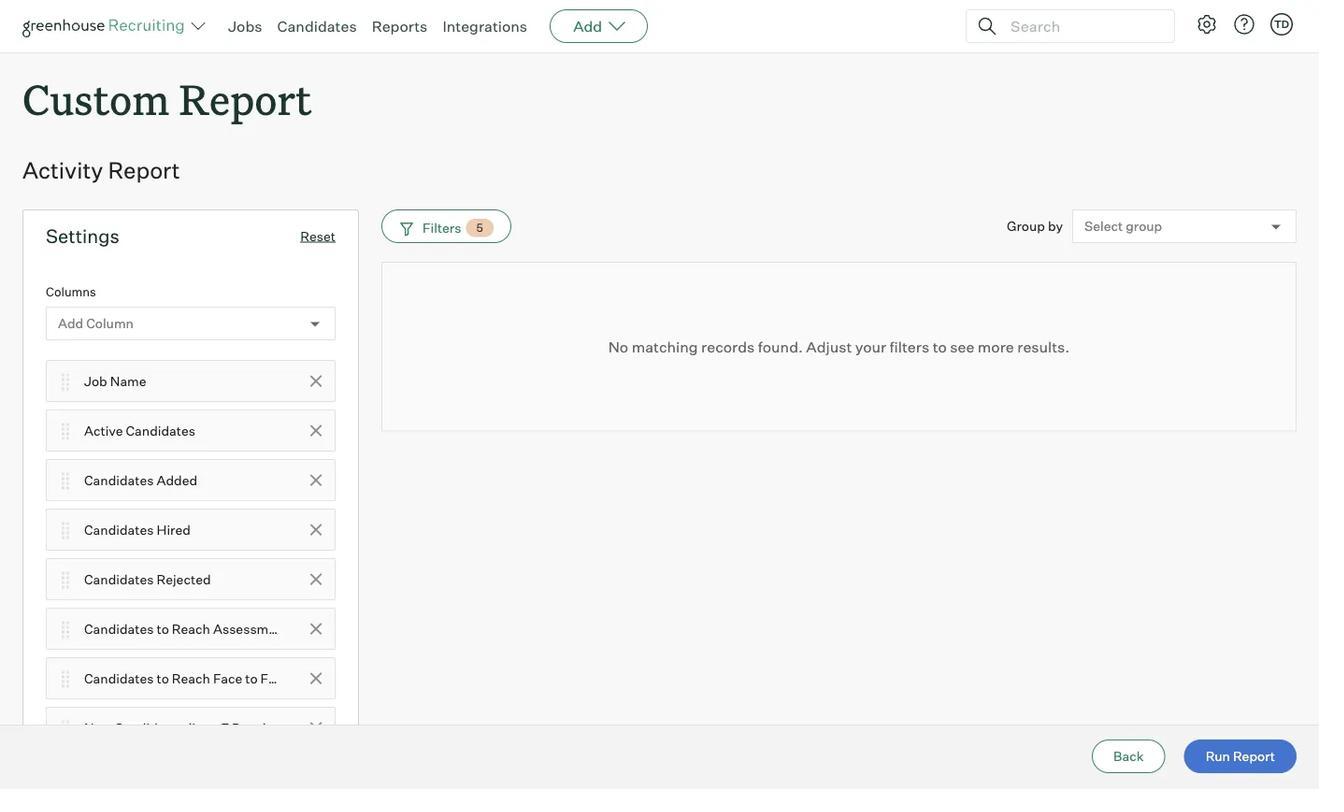 Task type: describe. For each thing, give the bounding box(es) containing it.
candidates rejected
[[84, 571, 211, 587]]

hired
[[157, 521, 191, 538]]

candidates added
[[84, 472, 197, 488]]

back button
[[1092, 740, 1166, 773]]

group
[[1007, 218, 1045, 234]]

custom report
[[22, 71, 312, 126]]

new
[[84, 720, 111, 736]]

to up the new candidates (last 7 days)
[[157, 670, 169, 686]]

name
[[110, 373, 146, 389]]

Search text field
[[1006, 13, 1157, 40]]

2 face from the left
[[260, 670, 290, 686]]

back
[[1114, 748, 1144, 764]]

candidates for candidates added
[[84, 472, 154, 488]]

found.
[[758, 337, 803, 356]]

run report
[[1206, 748, 1275, 764]]

candidates for candidates rejected
[[84, 571, 154, 587]]

active
[[84, 422, 123, 439]]

assessment
[[213, 621, 289, 637]]

candidates to reach face to face milestone
[[84, 670, 353, 686]]

candidates for candidates to reach assessment milestone
[[84, 621, 154, 637]]

select
[[1085, 218, 1123, 235]]

no
[[608, 337, 628, 356]]

matching
[[632, 337, 698, 356]]

records
[[701, 337, 755, 356]]

job name
[[84, 373, 146, 389]]

column
[[86, 315, 134, 332]]

candidates hired
[[84, 521, 191, 538]]

reset
[[300, 228, 336, 244]]

candidates right "new"
[[114, 720, 184, 736]]

activity report
[[22, 156, 180, 184]]

7
[[222, 720, 229, 736]]

(last
[[187, 720, 219, 736]]

no matching records found. adjust your filters to see more results. row group
[[381, 262, 1297, 432]]

configure image
[[1196, 13, 1218, 36]]

results.
[[1017, 337, 1070, 356]]

see
[[950, 337, 975, 356]]

candidates to reach assessment milestone
[[84, 621, 351, 637]]

more
[[978, 337, 1014, 356]]

to inside row group
[[933, 337, 947, 356]]

candidates link
[[277, 17, 357, 36]]

run report button
[[1184, 740, 1297, 773]]

rejected
[[157, 571, 211, 587]]

add for add
[[573, 17, 602, 36]]

5
[[476, 221, 483, 235]]



Task type: vqa. For each thing, say whether or not it's contained in the screenshot.
the Candidates link
yes



Task type: locate. For each thing, give the bounding box(es) containing it.
report down "custom report"
[[108, 156, 180, 184]]

added
[[157, 472, 197, 488]]

reach for assessment
[[172, 621, 210, 637]]

adjust
[[806, 337, 852, 356]]

td
[[1274, 18, 1289, 30]]

to left see
[[933, 337, 947, 356]]

candidates down candidates hired
[[84, 571, 154, 587]]

1 vertical spatial add
[[58, 315, 83, 332]]

add
[[573, 17, 602, 36], [58, 315, 83, 332]]

1 horizontal spatial face
[[260, 670, 290, 686]]

1 vertical spatial reach
[[172, 670, 210, 686]]

add button
[[550, 9, 648, 43]]

candidates for candidates
[[277, 17, 357, 36]]

td button
[[1271, 13, 1293, 36]]

jobs link
[[228, 17, 262, 36]]

select group
[[1085, 218, 1162, 235]]

no matching records found. adjust your filters to see more results.
[[608, 337, 1070, 356]]

activity
[[22, 156, 103, 184]]

reach up the (last
[[172, 670, 210, 686]]

1 reach from the top
[[172, 621, 210, 637]]

by
[[1048, 218, 1063, 234]]

candidates up "new"
[[84, 670, 154, 686]]

job
[[84, 373, 107, 389]]

days)
[[232, 720, 268, 736]]

columns
[[46, 284, 96, 299]]

integrations link
[[443, 17, 527, 36]]

0 vertical spatial milestone
[[291, 621, 351, 637]]

1 vertical spatial milestone
[[293, 670, 353, 686]]

add for add column
[[58, 315, 83, 332]]

integrations
[[443, 17, 527, 36]]

your
[[855, 337, 886, 356]]

candidates down the "candidates added"
[[84, 521, 154, 538]]

active candidates
[[84, 422, 195, 439]]

greenhouse recruiting image
[[22, 15, 191, 37]]

candidates
[[277, 17, 357, 36], [126, 422, 195, 439], [84, 472, 154, 488], [84, 521, 154, 538], [84, 571, 154, 587], [84, 621, 154, 637], [84, 670, 154, 686], [114, 720, 184, 736]]

0 vertical spatial report
[[179, 71, 312, 126]]

candidates for candidates hired
[[84, 521, 154, 538]]

candidates down active
[[84, 472, 154, 488]]

candidates right jobs link
[[277, 17, 357, 36]]

to down candidates rejected
[[157, 621, 169, 637]]

new candidates (last 7 days)
[[84, 720, 268, 736]]

reach for face
[[172, 670, 210, 686]]

1 face from the left
[[213, 670, 242, 686]]

report down jobs
[[179, 71, 312, 126]]

reset link
[[300, 228, 336, 244]]

group by
[[1007, 218, 1063, 234]]

filters
[[890, 337, 929, 356]]

face up 7
[[213, 670, 242, 686]]

2 vertical spatial report
[[1233, 748, 1275, 764]]

1 horizontal spatial add
[[573, 17, 602, 36]]

report for custom report
[[179, 71, 312, 126]]

add column
[[58, 315, 134, 332]]

report for run report
[[1233, 748, 1275, 764]]

add inside popup button
[[573, 17, 602, 36]]

group
[[1126, 218, 1162, 235]]

candidates for candidates to reach face to face milestone
[[84, 670, 154, 686]]

report for activity report
[[108, 156, 180, 184]]

milestone
[[291, 621, 351, 637], [293, 670, 353, 686]]

0 vertical spatial add
[[573, 17, 602, 36]]

run
[[1206, 748, 1230, 764]]

0 horizontal spatial face
[[213, 670, 242, 686]]

filter image
[[397, 220, 413, 236]]

jobs
[[228, 17, 262, 36]]

face
[[213, 670, 242, 686], [260, 670, 290, 686]]

0 horizontal spatial add
[[58, 315, 83, 332]]

2 reach from the top
[[172, 670, 210, 686]]

settings
[[46, 225, 119, 248]]

td button
[[1267, 9, 1297, 39]]

face down assessment
[[260, 670, 290, 686]]

reach down rejected
[[172, 621, 210, 637]]

report
[[179, 71, 312, 126], [108, 156, 180, 184], [1233, 748, 1275, 764]]

candidates down candidates rejected
[[84, 621, 154, 637]]

filters
[[423, 220, 461, 236]]

to
[[933, 337, 947, 356], [157, 621, 169, 637], [157, 670, 169, 686], [245, 670, 258, 686]]

custom
[[22, 71, 169, 126]]

candidates up added
[[126, 422, 195, 439]]

0 vertical spatial reach
[[172, 621, 210, 637]]

1 vertical spatial report
[[108, 156, 180, 184]]

report inside 'button'
[[1233, 748, 1275, 764]]

to down assessment
[[245, 670, 258, 686]]

reports
[[372, 17, 428, 36]]

reach
[[172, 621, 210, 637], [172, 670, 210, 686]]

reports link
[[372, 17, 428, 36]]

report right run
[[1233, 748, 1275, 764]]



